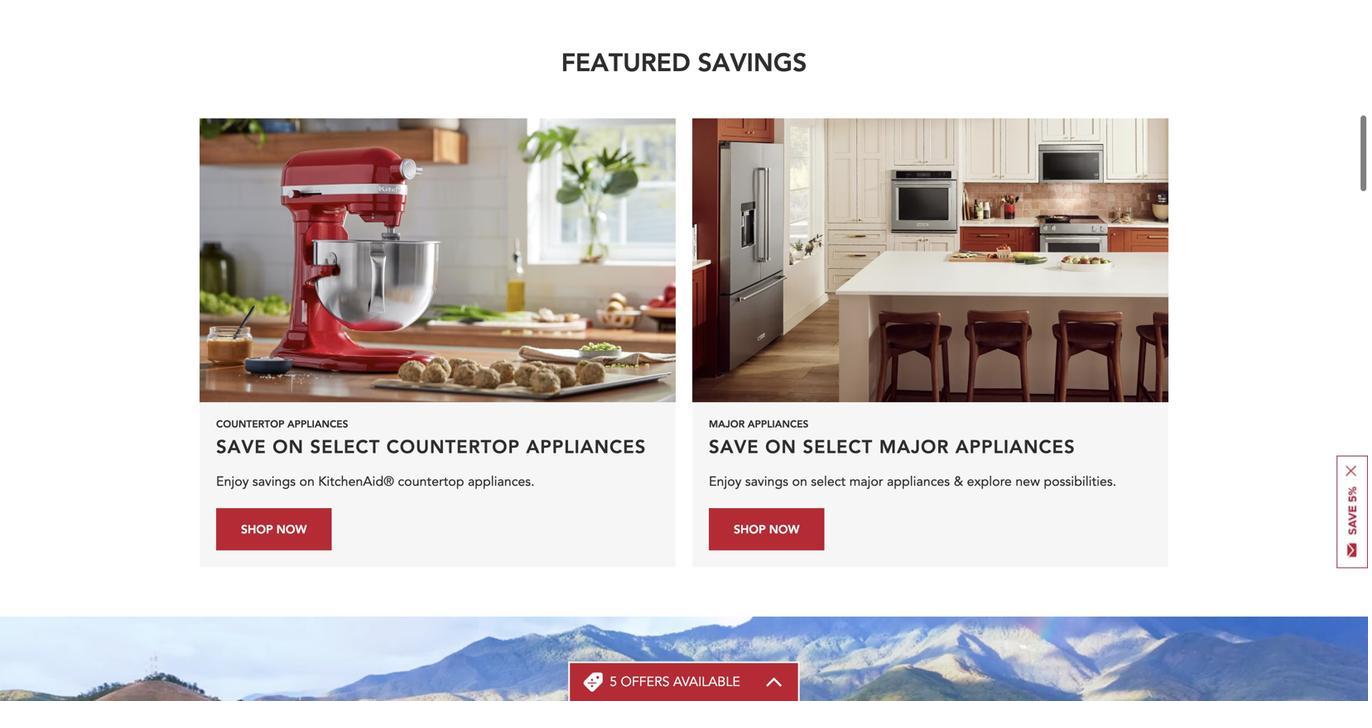 Task type: locate. For each thing, give the bounding box(es) containing it.
0 horizontal spatial savings
[[253, 473, 296, 491]]

0 horizontal spatial select
[[310, 434, 380, 458]]

kitchenaid stand mixer image
[[200, 119, 676, 403]]

5 offers available
[[610, 673, 740, 692]]

now
[[276, 522, 307, 537], [769, 522, 799, 537]]

2 shop now from the left
[[734, 522, 799, 537]]

0 horizontal spatial now
[[276, 522, 307, 537]]

select inside 'major appliances save on select major appliances'
[[803, 434, 873, 458]]

1 on from the left
[[273, 434, 304, 458]]

1 select from the left
[[310, 434, 380, 458]]

savings
[[253, 473, 296, 491], [745, 473, 789, 491]]

1 savings from the left
[[253, 473, 296, 491]]

1 horizontal spatial shop now
[[734, 522, 799, 537]]

heading
[[610, 673, 740, 692]]

1 vertical spatial countertop
[[387, 434, 520, 458]]

1 horizontal spatial select
[[803, 434, 873, 458]]

on left select
[[792, 473, 807, 491]]

savings for save on select major appliances
[[745, 473, 789, 491]]

1 on from the left
[[299, 473, 315, 491]]

2 select from the left
[[803, 434, 873, 458]]

1 shop now link from the left
[[216, 509, 332, 551]]

&
[[954, 473, 963, 491]]

1 save from the left
[[216, 434, 266, 458]]

save inside the countertop appliances save on select countertop appliances
[[216, 434, 266, 458]]

1 horizontal spatial on
[[765, 434, 797, 458]]

2 now from the left
[[769, 522, 799, 537]]

2 enjoy from the left
[[709, 473, 742, 491]]

0 horizontal spatial enjoy
[[216, 473, 249, 491]]

countertop
[[216, 417, 284, 431], [387, 434, 520, 458]]

1 horizontal spatial shop now link
[[709, 509, 824, 551]]

2 save from the left
[[709, 434, 759, 458]]

select
[[310, 434, 380, 458], [803, 434, 873, 458]]

2 on from the left
[[765, 434, 797, 458]]

featured savings
[[561, 46, 807, 78]]

savings left select
[[745, 473, 789, 491]]

appliances
[[287, 417, 348, 431], [748, 417, 809, 431], [526, 434, 646, 458], [956, 434, 1076, 458]]

0 horizontal spatial save
[[216, 434, 266, 458]]

1 now from the left
[[276, 522, 307, 537]]

0 horizontal spatial shop now
[[241, 522, 307, 537]]

2 savings from the left
[[745, 473, 789, 491]]

1 horizontal spatial shop
[[734, 522, 766, 537]]

enjoy
[[216, 473, 249, 491], [709, 473, 742, 491]]

shop now link
[[216, 509, 332, 551], [709, 509, 824, 551]]

major
[[709, 417, 745, 431], [879, 434, 949, 458]]

1 enjoy from the left
[[216, 473, 249, 491]]

shop
[[241, 522, 273, 537], [734, 522, 766, 537]]

on inside 'major appliances save on select major appliances'
[[765, 434, 797, 458]]

possibilities.
[[1044, 473, 1117, 491]]

shop now link for save on select countertop appliances
[[216, 509, 332, 551]]

kitchenaid® kitchen appliances image
[[692, 119, 1169, 403]]

select for major
[[803, 434, 873, 458]]

savings for save on select countertop appliances
[[253, 473, 296, 491]]

select inside the countertop appliances save on select countertop appliances
[[310, 434, 380, 458]]

1 horizontal spatial enjoy
[[709, 473, 742, 491]]

now for save on select countertop appliances
[[276, 522, 307, 537]]

save for save on select major appliances
[[709, 434, 759, 458]]

enjoy for save on select countertop appliances
[[216, 473, 249, 491]]

enjoy savings on select major appliances & explore new possibilities.
[[709, 473, 1117, 491]]

now for save on select major appliances
[[769, 522, 799, 537]]

1 horizontal spatial now
[[769, 522, 799, 537]]

0 horizontal spatial shop
[[241, 522, 273, 537]]

select up select
[[803, 434, 873, 458]]

1 shop from the left
[[241, 522, 273, 537]]

1 shop now from the left
[[241, 522, 307, 537]]

0 horizontal spatial on
[[273, 434, 304, 458]]

featured
[[561, 46, 691, 78]]

select
[[811, 473, 846, 491]]

shop now
[[241, 522, 307, 537], [734, 522, 799, 537]]

enjoy savings on kitchenaid® countertop appliances.
[[216, 473, 535, 491]]

on for save on select major appliances
[[765, 434, 797, 458]]

explore
[[967, 473, 1012, 491]]

2 shop now link from the left
[[709, 509, 824, 551]]

1 horizontal spatial save
[[709, 434, 759, 458]]

0 horizontal spatial countertop
[[216, 417, 284, 431]]

save
[[216, 434, 266, 458], [709, 434, 759, 458]]

1 horizontal spatial on
[[792, 473, 807, 491]]

savings left kitchenaid®
[[253, 473, 296, 491]]

2 on from the left
[[792, 473, 807, 491]]

enjoy for save on select major appliances
[[709, 473, 742, 491]]

5
[[610, 673, 617, 692]]

on inside the countertop appliances save on select countertop appliances
[[273, 434, 304, 458]]

0 vertical spatial major
[[709, 417, 745, 431]]

on
[[273, 434, 304, 458], [765, 434, 797, 458]]

0 horizontal spatial on
[[299, 473, 315, 491]]

save inside 'major appliances save on select major appliances'
[[709, 434, 759, 458]]

on
[[299, 473, 315, 491], [792, 473, 807, 491]]

2 shop from the left
[[734, 522, 766, 537]]

1 horizontal spatial savings
[[745, 473, 789, 491]]

select up kitchenaid®
[[310, 434, 380, 458]]

shop now link for save on select major appliances
[[709, 509, 824, 551]]

on left kitchenaid®
[[299, 473, 315, 491]]

0 horizontal spatial major
[[709, 417, 745, 431]]

1 vertical spatial major
[[879, 434, 949, 458]]

0 horizontal spatial shop now link
[[216, 509, 332, 551]]



Task type: describe. For each thing, give the bounding box(es) containing it.
appliances
[[887, 473, 950, 491]]

1 horizontal spatial major
[[879, 434, 949, 458]]

savings
[[698, 46, 807, 78]]

appliances.
[[468, 473, 535, 491]]

shop for save on select countertop appliances
[[241, 522, 273, 537]]

on for major
[[792, 473, 807, 491]]

chevron icon image
[[765, 677, 783, 687]]

on for countertop
[[299, 473, 315, 491]]

offers
[[621, 673, 670, 692]]

major
[[849, 473, 883, 491]]

1 horizontal spatial countertop
[[387, 434, 520, 458]]

shop now for save on select major appliances
[[734, 522, 799, 537]]

countertop
[[398, 473, 464, 491]]

new
[[1016, 473, 1040, 491]]

0 vertical spatial countertop
[[216, 417, 284, 431]]

shop now for save on select countertop appliances
[[241, 522, 307, 537]]

close image
[[1346, 466, 1357, 477]]

major appliances save on select major appliances
[[709, 417, 1076, 458]]

countertop appliances save on select countertop appliances
[[216, 417, 646, 458]]

kitchenaid®
[[318, 473, 394, 491]]

available
[[673, 673, 740, 692]]

promo tag image
[[583, 673, 603, 692]]

on for save on select countertop appliances
[[273, 434, 304, 458]]

shop for save on select major appliances
[[734, 522, 766, 537]]

select for countertop
[[310, 434, 380, 458]]

save for save on select countertop appliances
[[216, 434, 266, 458]]

heading containing 5
[[610, 673, 740, 692]]



Task type: vqa. For each thing, say whether or not it's contained in the screenshot.
13%
no



